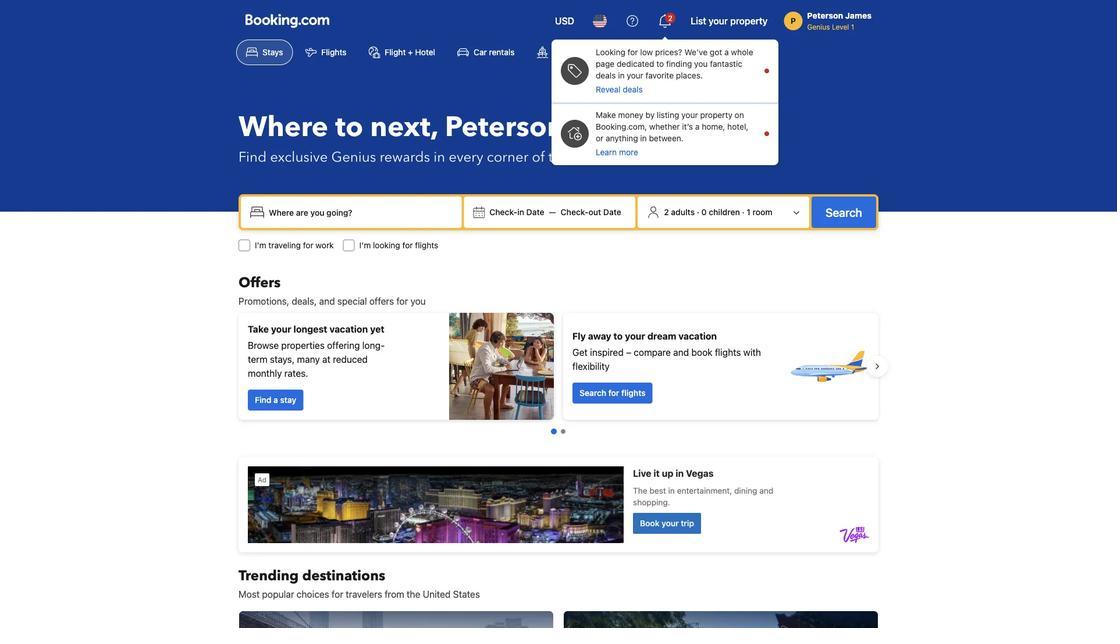 Task type: describe. For each thing, give the bounding box(es) containing it.
2 for 2
[[668, 14, 673, 22]]

flights
[[322, 47, 347, 57]]

deals,
[[292, 296, 317, 307]]

search for search
[[826, 205, 863, 219]]

offers promotions, deals, and special offers for you
[[239, 273, 426, 307]]

long-
[[362, 340, 385, 351]]

to inside fly away to your dream vacation get inspired – compare and book flights with flexibility
[[614, 331, 623, 342]]

out
[[589, 207, 601, 217]]

looking
[[373, 241, 400, 250]]

offers
[[370, 296, 394, 307]]

for inside looking for low prices? we've got a whole page dedicated to finding you fantastic deals in your favorite places. reveal deals
[[628, 47, 638, 57]]

booking.com,
[[596, 122, 647, 132]]

rentals
[[489, 47, 515, 57]]

your inside fly away to your dream vacation get inspired – compare and book flights with flexibility
[[625, 331, 645, 342]]

Where are you going? field
[[264, 202, 457, 223]]

dedicated
[[617, 59, 654, 69]]

your inside looking for low prices? we've got a whole page dedicated to finding you fantastic deals in your favorite places. reveal deals
[[627, 71, 644, 80]]

check-in date button
[[485, 202, 549, 223]]

learn
[[596, 148, 617, 157]]

stay
[[280, 395, 296, 405]]

work
[[316, 241, 334, 250]]

airport taxis link
[[673, 40, 755, 65]]

find a stay
[[255, 395, 296, 405]]

a inside looking for low prices? we've got a whole page dedicated to finding you fantastic deals in your favorite places. reveal deals
[[725, 47, 729, 57]]

stays
[[262, 47, 283, 57]]

get
[[573, 347, 588, 358]]

or
[[596, 134, 604, 143]]

your account menu peterson james genius level 1 element
[[784, 5, 877, 32]]

longest
[[294, 324, 327, 335]]

peterson
[[808, 11, 844, 20]]

travelers
[[346, 589, 382, 600]]

main content containing offers
[[229, 273, 888, 629]]

offers
[[239, 273, 281, 292]]

corner
[[487, 148, 529, 167]]

fantastic
[[710, 59, 743, 69]]

take your longest vacation yet image
[[449, 313, 554, 420]]

with
[[744, 347, 761, 358]]

you inside offers promotions, deals, and special offers for you
[[411, 296, 426, 307]]

2 · from the left
[[742, 207, 745, 217]]

we've
[[685, 47, 708, 57]]

where
[[239, 108, 328, 146]]

1 vertical spatial deals
[[623, 85, 643, 94]]

term
[[248, 354, 268, 365]]

check-in date — check-out date
[[490, 207, 622, 217]]

car
[[474, 47, 487, 57]]

many
[[297, 354, 320, 365]]

got
[[710, 47, 722, 57]]

airport
[[700, 47, 726, 57]]

hotel
[[415, 47, 435, 57]]

genius inside 'where to next, peterson? find exclusive genius rewards in every corner of the world!'
[[331, 148, 376, 167]]

choices
[[297, 589, 329, 600]]

states
[[453, 589, 480, 600]]

airport taxis
[[700, 47, 745, 57]]

yet
[[370, 324, 385, 335]]

from
[[385, 589, 404, 600]]

flight + hotel link
[[359, 40, 445, 65]]

list your property link
[[684, 7, 775, 35]]

for inside offers promotions, deals, and special offers for you
[[397, 296, 408, 307]]

your inside make money by listing your property on booking.com, whether it's a home, hotel, or anything in between. learn more
[[682, 110, 698, 120]]

1 check- from the left
[[490, 207, 518, 217]]

genius inside peterson james genius level 1
[[808, 23, 830, 31]]

i'm
[[359, 241, 371, 250]]

flight
[[385, 47, 406, 57]]

favorite
[[646, 71, 674, 80]]

usd button
[[548, 7, 582, 35]]

in inside 'where to next, peterson? find exclusive genius rewards in every corner of the world!'
[[434, 148, 445, 167]]

taxis
[[728, 47, 745, 57]]

finding
[[666, 59, 692, 69]]

offering
[[327, 340, 360, 351]]

listing
[[657, 110, 679, 120]]

usd
[[555, 15, 575, 26]]

property inside make money by listing your property on booking.com, whether it's a home, hotel, or anything in between. learn more
[[700, 110, 733, 120]]

1 date from the left
[[527, 207, 545, 217]]

home,
[[702, 122, 725, 132]]

and inside fly away to your dream vacation get inspired – compare and book flights with flexibility
[[674, 347, 689, 358]]

monthly
[[248, 368, 282, 379]]

car rentals
[[474, 47, 515, 57]]

united
[[423, 589, 451, 600]]

1 inside peterson james genius level 1
[[851, 23, 855, 31]]

for right looking
[[403, 241, 413, 250]]

traveling
[[269, 241, 301, 250]]

rewards
[[380, 148, 430, 167]]

book
[[692, 347, 713, 358]]

1 · from the left
[[697, 207, 700, 217]]

promotions,
[[239, 296, 289, 307]]

i'm
[[255, 241, 266, 250]]

search for flights
[[580, 389, 646, 398]]

you inside looking for low prices? we've got a whole page dedicated to finding you fantastic deals in your favorite places. reveal deals
[[694, 59, 708, 69]]

vacation inside take your longest vacation yet browse properties offering long- term stays, many at reduced monthly rates.
[[330, 324, 368, 335]]

take
[[248, 324, 269, 335]]

0 vertical spatial deals
[[596, 71, 616, 80]]

adults
[[671, 207, 695, 217]]

2 adults · 0 children · 1 room button
[[643, 201, 805, 224]]

peterson?
[[445, 108, 580, 146]]

james
[[846, 11, 872, 20]]



Task type: locate. For each thing, give the bounding box(es) containing it.
to up the favorite
[[657, 59, 664, 69]]

date left "—" on the top left of page
[[527, 207, 545, 217]]

2
[[668, 14, 673, 22], [664, 207, 669, 217]]

1 vertical spatial genius
[[331, 148, 376, 167]]

your inside take your longest vacation yet browse properties offering long- term stays, many at reduced monthly rates.
[[271, 324, 291, 335]]

1 vertical spatial search
[[580, 389, 607, 398]]

property inside the list your property link
[[731, 15, 768, 26]]

·
[[697, 207, 700, 217], [742, 207, 745, 217]]

main content
[[229, 273, 888, 629]]

1 vertical spatial and
[[674, 347, 689, 358]]

on
[[735, 110, 744, 120]]

list
[[691, 15, 707, 26]]

check- right "—" on the top left of page
[[561, 207, 589, 217]]

trending destinations most popular choices for travelers from the united states
[[239, 567, 480, 600]]

it's
[[682, 122, 693, 132]]

1 horizontal spatial genius
[[808, 23, 830, 31]]

in left "—" on the top left of page
[[518, 207, 524, 217]]

and inside offers promotions, deals, and special offers for you
[[319, 296, 335, 307]]

1 horizontal spatial and
[[674, 347, 689, 358]]

your up it's
[[682, 110, 698, 120]]

you right offers
[[411, 296, 426, 307]]

0 vertical spatial 1
[[851, 23, 855, 31]]

peterson james genius level 1
[[808, 11, 872, 31]]

between.
[[649, 134, 684, 143]]

0 horizontal spatial genius
[[331, 148, 376, 167]]

your right take
[[271, 324, 291, 335]]

0 vertical spatial 2
[[668, 14, 673, 22]]

2 inside button
[[664, 207, 669, 217]]

attractions link
[[594, 40, 671, 65]]

attractions
[[620, 47, 661, 57]]

and
[[319, 296, 335, 307], [674, 347, 689, 358]]

0 horizontal spatial the
[[407, 589, 420, 600]]

2 left list on the right top
[[668, 14, 673, 22]]

to inside 'where to next, peterson? find exclusive genius rewards in every corner of the world!'
[[335, 108, 363, 146]]

0 horizontal spatial and
[[319, 296, 335, 307]]

at
[[322, 354, 331, 365]]

0 horizontal spatial 1
[[747, 207, 751, 217]]

to right away
[[614, 331, 623, 342]]

region containing take your longest vacation yet
[[229, 308, 888, 425]]

exclusive
[[270, 148, 328, 167]]

in inside looking for low prices? we've got a whole page dedicated to finding you fantastic deals in your favorite places. reveal deals
[[618, 71, 625, 80]]

dream
[[648, 331, 677, 342]]

money
[[618, 110, 644, 120]]

1 vertical spatial find
[[255, 395, 271, 405]]

0 horizontal spatial search
[[580, 389, 607, 398]]

a inside region
[[274, 395, 278, 405]]

flights right looking
[[415, 241, 438, 250]]

genius down the peterson
[[808, 23, 830, 31]]

0
[[702, 207, 707, 217]]

0 horizontal spatial deals
[[596, 71, 616, 80]]

1 horizontal spatial 1
[[851, 23, 855, 31]]

in right anything
[[640, 134, 647, 143]]

find down where
[[239, 148, 267, 167]]

2 vertical spatial a
[[274, 395, 278, 405]]

2 date from the left
[[604, 207, 622, 217]]

flights
[[415, 241, 438, 250], [715, 347, 741, 358], [622, 389, 646, 398]]

for inside region
[[609, 389, 620, 398]]

date right out at the right of the page
[[604, 207, 622, 217]]

hotel,
[[728, 122, 749, 132]]

special
[[337, 296, 367, 307]]

the right the "from"
[[407, 589, 420, 600]]

your
[[709, 15, 728, 26], [627, 71, 644, 80], [682, 110, 698, 120], [271, 324, 291, 335], [625, 331, 645, 342]]

stays link
[[236, 40, 293, 65]]

and right deals,
[[319, 296, 335, 307]]

· left the 0
[[697, 207, 700, 217]]

next,
[[370, 108, 438, 146]]

deals
[[596, 71, 616, 80], [623, 85, 643, 94]]

away
[[588, 331, 612, 342]]

2 for 2 adults · 0 children · 1 room
[[664, 207, 669, 217]]

destinations
[[302, 567, 385, 586]]

0 horizontal spatial you
[[411, 296, 426, 307]]

find a stay link
[[248, 390, 303, 411]]

advertisement region
[[239, 457, 879, 553]]

rates.
[[284, 368, 308, 379]]

fly away to your dream vacation get inspired – compare and book flights with flexibility
[[573, 331, 761, 372]]

take your longest vacation yet browse properties offering long- term stays, many at reduced monthly rates.
[[248, 324, 385, 379]]

1
[[851, 23, 855, 31], [747, 207, 751, 217]]

i'm traveling for work
[[255, 241, 334, 250]]

search inside button
[[826, 205, 863, 219]]

2 horizontal spatial to
[[657, 59, 664, 69]]

flights inside fly away to your dream vacation get inspired – compare and book flights with flexibility
[[715, 347, 741, 358]]

1 left room at the right
[[747, 207, 751, 217]]

region
[[229, 308, 888, 425]]

for left work at the left
[[303, 241, 314, 250]]

0 horizontal spatial check-
[[490, 207, 518, 217]]

1 horizontal spatial ·
[[742, 207, 745, 217]]

every
[[449, 148, 483, 167]]

1 vertical spatial property
[[700, 110, 733, 120]]

search for flights link
[[573, 383, 653, 404]]

0 horizontal spatial vacation
[[330, 324, 368, 335]]

vacation inside fly away to your dream vacation get inspired – compare and book flights with flexibility
[[679, 331, 717, 342]]

you down we've in the right top of the page
[[694, 59, 708, 69]]

1 vertical spatial to
[[335, 108, 363, 146]]

i'm looking for flights
[[359, 241, 438, 250]]

0 horizontal spatial to
[[335, 108, 363, 146]]

1 horizontal spatial the
[[549, 148, 569, 167]]

1 horizontal spatial search
[[826, 205, 863, 219]]

genius
[[808, 23, 830, 31], [331, 148, 376, 167]]

1 vertical spatial flights
[[715, 347, 741, 358]]

—
[[549, 207, 556, 217]]

a
[[725, 47, 729, 57], [695, 122, 700, 132], [274, 395, 278, 405]]

0 vertical spatial genius
[[808, 23, 830, 31]]

find left stay
[[255, 395, 271, 405]]

the inside 'where to next, peterson? find exclusive genius rewards in every corner of the world!'
[[549, 148, 569, 167]]

world!
[[573, 148, 614, 167]]

check- left "—" on the top left of page
[[490, 207, 518, 217]]

find inside 'where to next, peterson? find exclusive genius rewards in every corner of the world!'
[[239, 148, 267, 167]]

0 horizontal spatial date
[[527, 207, 545, 217]]

prices?
[[655, 47, 683, 57]]

flights left with at the right bottom of the page
[[715, 347, 741, 358]]

1 vertical spatial you
[[411, 296, 426, 307]]

for down flexibility
[[609, 389, 620, 398]]

1 horizontal spatial date
[[604, 207, 622, 217]]

0 horizontal spatial ·
[[697, 207, 700, 217]]

for up dedicated
[[628, 47, 638, 57]]

reveal
[[596, 85, 621, 94]]

for inside trending destinations most popular choices for travelers from the united states
[[332, 589, 343, 600]]

genius left rewards
[[331, 148, 376, 167]]

1 horizontal spatial to
[[614, 331, 623, 342]]

trending
[[239, 567, 299, 586]]

level
[[832, 23, 849, 31]]

2 vertical spatial flights
[[622, 389, 646, 398]]

0 vertical spatial to
[[657, 59, 664, 69]]

1 vertical spatial the
[[407, 589, 420, 600]]

vacation up book at the right
[[679, 331, 717, 342]]

car rentals link
[[448, 40, 525, 65]]

fly away to your dream vacation image
[[788, 326, 870, 407]]

1 vertical spatial 2
[[664, 207, 669, 217]]

a left stay
[[274, 395, 278, 405]]

search for search for flights
[[580, 389, 607, 398]]

0 horizontal spatial flights
[[415, 241, 438, 250]]

0 vertical spatial and
[[319, 296, 335, 307]]

2 left "adults"
[[664, 207, 669, 217]]

list your property
[[691, 15, 768, 26]]

make money by listing your property on booking.com, whether it's a home, hotel, or anything in between. learn more
[[596, 110, 749, 157]]

to
[[657, 59, 664, 69], [335, 108, 363, 146], [614, 331, 623, 342]]

1 vertical spatial 1
[[747, 207, 751, 217]]

flexibility
[[573, 361, 610, 372]]

0 vertical spatial you
[[694, 59, 708, 69]]

inspired
[[590, 347, 624, 358]]

–
[[626, 347, 632, 358]]

0 vertical spatial find
[[239, 148, 267, 167]]

· right children at top
[[742, 207, 745, 217]]

search inside region
[[580, 389, 607, 398]]

your right list on the right top
[[709, 15, 728, 26]]

in left every
[[434, 148, 445, 167]]

to inside looking for low prices? we've got a whole page dedicated to finding you fantastic deals in your favorite places. reveal deals
[[657, 59, 664, 69]]

search button
[[812, 197, 877, 228]]

flight + hotel
[[385, 47, 435, 57]]

2 horizontal spatial a
[[725, 47, 729, 57]]

cruises
[[553, 47, 581, 57]]

check-out date button
[[556, 202, 626, 223]]

2 inside dropdown button
[[668, 14, 673, 22]]

and left book at the right
[[674, 347, 689, 358]]

progress bar inside main content
[[551, 429, 566, 435]]

stays,
[[270, 354, 295, 365]]

the inside trending destinations most popular choices for travelers from the united states
[[407, 589, 420, 600]]

page
[[596, 59, 615, 69]]

room
[[753, 207, 773, 217]]

2 horizontal spatial flights
[[715, 347, 741, 358]]

p
[[791, 16, 796, 26]]

the right of
[[549, 148, 569, 167]]

popular
[[262, 589, 294, 600]]

make
[[596, 110, 616, 120]]

anything
[[606, 134, 638, 143]]

0 vertical spatial search
[[826, 205, 863, 219]]

fly
[[573, 331, 586, 342]]

find
[[239, 148, 267, 167], [255, 395, 271, 405]]

1 right level
[[851, 23, 855, 31]]

find inside region
[[255, 395, 271, 405]]

in down dedicated
[[618, 71, 625, 80]]

property up whole
[[731, 15, 768, 26]]

the
[[549, 148, 569, 167], [407, 589, 420, 600]]

1 horizontal spatial deals
[[623, 85, 643, 94]]

0 vertical spatial the
[[549, 148, 569, 167]]

looking for low prices? we've got a whole page dedicated to finding you fantastic deals in your favorite places. reveal deals
[[596, 47, 753, 94]]

your down dedicated
[[627, 71, 644, 80]]

0 horizontal spatial a
[[274, 395, 278, 405]]

most
[[239, 589, 260, 600]]

2 check- from the left
[[561, 207, 589, 217]]

progress bar
[[551, 429, 566, 435]]

a right got
[[725, 47, 729, 57]]

1 horizontal spatial flights
[[622, 389, 646, 398]]

+
[[408, 47, 413, 57]]

1 horizontal spatial a
[[695, 122, 700, 132]]

by
[[646, 110, 655, 120]]

0 vertical spatial a
[[725, 47, 729, 57]]

0 vertical spatial property
[[731, 15, 768, 26]]

a right it's
[[695, 122, 700, 132]]

whether
[[649, 122, 680, 132]]

in inside make money by listing your property on booking.com, whether it's a home, hotel, or anything in between. learn more
[[640, 134, 647, 143]]

deals down page
[[596, 71, 616, 80]]

1 inside button
[[747, 207, 751, 217]]

in
[[618, 71, 625, 80], [640, 134, 647, 143], [434, 148, 445, 167], [518, 207, 524, 217]]

a inside make money by listing your property on booking.com, whether it's a home, hotel, or anything in between. learn more
[[695, 122, 700, 132]]

more
[[619, 148, 638, 157]]

flights down –
[[622, 389, 646, 398]]

2 vertical spatial to
[[614, 331, 623, 342]]

for right offers
[[397, 296, 408, 307]]

for down destinations
[[332, 589, 343, 600]]

to left next, at the left of page
[[335, 108, 363, 146]]

0 vertical spatial flights
[[415, 241, 438, 250]]

your up –
[[625, 331, 645, 342]]

deals right reveal
[[623, 85, 643, 94]]

1 horizontal spatial check-
[[561, 207, 589, 217]]

places.
[[676, 71, 703, 80]]

booking.com image
[[246, 14, 329, 28]]

1 horizontal spatial vacation
[[679, 331, 717, 342]]

1 horizontal spatial you
[[694, 59, 708, 69]]

property up home,
[[700, 110, 733, 120]]

1 vertical spatial a
[[695, 122, 700, 132]]

vacation up the offering
[[330, 324, 368, 335]]



Task type: vqa. For each thing, say whether or not it's contained in the screenshot.
Take your longest vacation yet Browse properties offering long- term stays, many at reduced monthly rates.
yes



